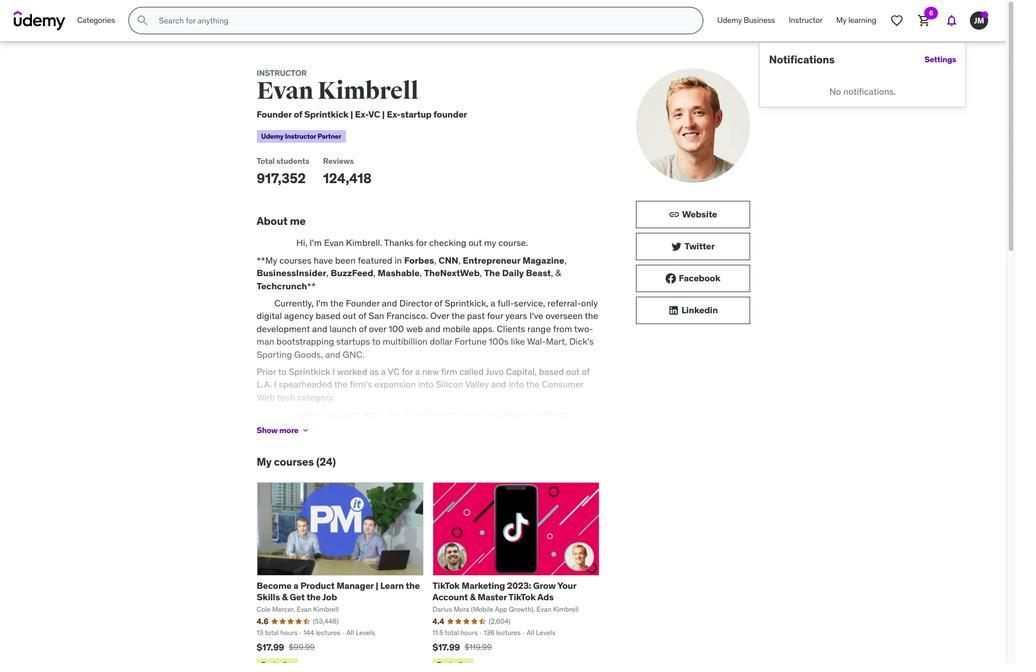 Task type: describe. For each thing, give the bounding box(es) containing it.
the inside prior to sprintkick i worked as a vc for a new firm called juvo capital, based out of l.a. i spearheaded the firm's expansion into silicon valley and into the consumer web tech category.
[[334, 379, 348, 390]]

firm
[[441, 366, 457, 377]]

product
[[300, 580, 335, 592]]

, up thenextweb
[[458, 254, 461, 266]]

total for tiktok marketing 2023: grow your account & master tiktok ads
[[445, 629, 459, 637]]

courses for (24)
[[274, 455, 314, 469]]

you have alerts image
[[981, 11, 988, 18]]

over
[[369, 323, 386, 334]]

overseen
[[545, 310, 583, 322]]

firm's
[[350, 379, 372, 390]]

the left the job
[[307, 591, 321, 603]]

founder for i'm
[[346, 297, 380, 309]]

buzzfeed
[[331, 267, 373, 279]]

hours for darius
[[460, 629, 478, 637]]

the right (in
[[281, 434, 295, 446]]

through
[[520, 434, 553, 446]]

Search for anything text field
[[157, 11, 689, 30]]

learn
[[380, 580, 404, 592]]

notifications
[[769, 53, 835, 66]]

service, referral-
[[514, 297, 581, 309]]

instructor evan kimbrell founder of sprintkick | ex-vc  | ex-startup founder
[[257, 68, 467, 120]]

my learning
[[836, 15, 876, 25]]

all for grow
[[527, 629, 534, 637]]

4.4
[[432, 616, 444, 627]]

small image
[[665, 273, 677, 284]]

went
[[498, 434, 518, 446]]

evan up have
[[324, 237, 344, 249]]

about me
[[257, 214, 306, 228]]

, left "cnn"
[[434, 254, 436, 266]]

the right the in
[[306, 409, 319, 420]]

instructor for instructor
[[789, 15, 823, 25]]

notifications.
[[843, 86, 896, 97]]

master
[[477, 591, 507, 603]]

(in
[[269, 434, 279, 446]]

hi,
[[296, 237, 307, 249]]

two-
[[574, 323, 593, 334]]

, down magazine
[[551, 267, 553, 279]]

(53,446)
[[313, 617, 339, 625]]

way).
[[314, 434, 335, 446]]

magazine
[[522, 254, 564, 266]]

a right as
[[381, 366, 386, 377]]

all for manager
[[346, 629, 354, 637]]

sparkseed.
[[314, 460, 360, 471]]

evan inside instructor evan kimbrell founder of sprintkick | ex-vc  | ex-startup founder
[[257, 76, 313, 105]]

facebook link
[[636, 265, 750, 292]]

total students 917,352
[[257, 156, 309, 187]]

udemy image
[[14, 11, 66, 30]]

in
[[296, 409, 304, 420]]

4.6
[[257, 616, 268, 627]]

2 ex- from the left
[[387, 108, 400, 120]]

udemy for udemy instructor partner
[[261, 132, 283, 140]]

thanks
[[384, 237, 414, 249]]

lectures for job
[[316, 629, 340, 637]]

evan inside tiktok marketing 2023: grow your account & master tiktok ads darius mora (mobile app growth), evan kimbrell
[[537, 605, 551, 614]]

and up bootstrapping
[[312, 323, 327, 334]]

, left the
[[480, 267, 482, 279]]

dollar
[[430, 336, 452, 347]]

vc inside instructor evan kimbrell founder of sprintkick | ex-vc  | ex-startup founder
[[368, 108, 380, 120]]

called inside in the long long ago, i was a co-founder for an educational software startup called scholarpro that raised a ton of money and then spectacularly blew up (in the bad way). before it exploded like the death star, i went through five tech incubators (yes, five): tech stars, excelerate labs, masschallenge, babson venture program, and sparkseed.
[[288, 422, 312, 433]]

checking
[[429, 237, 466, 249]]

of inside prior to sprintkick i worked as a vc for a new firm called juvo capital, based out of l.a. i spearheaded the firm's expansion into silicon valley and into the consumer web tech category.
[[582, 366, 590, 377]]

sprintkick
[[304, 108, 348, 120]]

2 into from the left
[[508, 379, 524, 390]]

917,352
[[257, 169, 306, 187]]

startup inside instructor evan kimbrell founder of sprintkick | ex-vc  | ex-startup founder
[[400, 108, 432, 120]]

founder inside in the long long ago, i was a co-founder for an educational software startup called scholarpro that raised a ton of money and then spectacularly blew up (in the bad way). before it exploded like the death star, i went through five tech incubators (yes, five): tech stars, excelerate labs, masschallenge, babson venture program, and sparkseed.
[[424, 409, 456, 420]]

fortune
[[455, 336, 487, 347]]

excelerate
[[391, 447, 434, 459]]

(mobile
[[471, 605, 493, 614]]

for inside in the long long ago, i was a co-founder for an educational software startup called scholarpro that raised a ton of money and then spectacularly blew up (in the bad way). before it exploded like the death star, i went through five tech incubators (yes, five): tech stars, excelerate labs, masschallenge, babson venture program, and sparkseed.
[[458, 409, 469, 420]]

out inside currently, i'm the founder and director of sprintkick, a full-service, referral-only digital agency based out of san francisco. over the past four years i've overseen the development and launch of over 100 web and mobile apps. clients range from two- man bootstrapping startups to multibillion dollar fortune 100s like wal-mart, dick's sporting goods, and gnc.
[[343, 310, 356, 322]]

masschallenge,
[[460, 447, 525, 459]]

get
[[290, 591, 305, 603]]

currently,
[[274, 297, 314, 309]]

the
[[484, 267, 500, 279]]

agency
[[284, 310, 313, 322]]

venture
[[560, 447, 592, 459]]

hours for the
[[280, 629, 298, 637]]

dick's
[[569, 336, 594, 347]]

francisco.
[[386, 310, 428, 322]]

stars,
[[365, 447, 389, 459]]

web
[[406, 323, 423, 334]]

incubators
[[257, 447, 300, 459]]

, down have
[[326, 267, 328, 279]]

0 horizontal spatial tiktok
[[432, 580, 460, 592]]

daily
[[502, 267, 524, 279]]

twitter
[[685, 241, 715, 252]]

**my courses have been featured in forbes , cnn , entrepreneur magazine , businessinsider , buzzfeed , mashable , thenextweb , the daily beast , & techcrunch **
[[257, 254, 567, 291]]

1 horizontal spatial tiktok
[[508, 591, 536, 603]]

cnn
[[439, 254, 458, 266]]

and gnc.
[[325, 349, 364, 360]]

categories button
[[70, 7, 122, 34]]

show more
[[257, 425, 299, 436]]

i'm for the
[[316, 297, 328, 309]]

settings link
[[925, 54, 956, 65]]

jm link
[[965, 7, 993, 34]]

100s
[[489, 336, 509, 347]]

babson
[[527, 447, 558, 459]]

manager
[[336, 580, 374, 592]]

$17.99 for tiktok marketing 2023: grow your account & master tiktok ads
[[432, 642, 460, 653]]

0 horizontal spatial |
[[350, 108, 353, 120]]

notifications image
[[945, 14, 959, 27]]

reviews
[[323, 156, 354, 166]]

of up over
[[434, 297, 442, 309]]

& inside tiktok marketing 2023: grow your account & master tiktok ads darius mora (mobile app growth), evan kimbrell
[[470, 591, 476, 603]]

mart,
[[546, 336, 567, 347]]

development
[[257, 323, 310, 334]]

expansion
[[374, 379, 416, 390]]

five tech
[[555, 434, 589, 446]]

juvo
[[486, 366, 504, 377]]

man
[[257, 336, 274, 347]]

small image for website
[[668, 209, 680, 220]]

the up "launch"
[[330, 297, 344, 309]]

partner
[[318, 132, 341, 140]]

of left san
[[358, 310, 366, 322]]

evan inside become a product manager | learn the skills & get the job cole mercer, evan kimbrell
[[297, 605, 312, 614]]

, down forbes
[[420, 267, 422, 279]]

136 lectures
[[484, 629, 521, 637]]

**
[[307, 280, 316, 291]]

san
[[369, 310, 384, 322]]

apps.
[[472, 323, 495, 334]]

$119.99
[[465, 642, 492, 653]]

founder inside instructor evan kimbrell founder of sprintkick | ex-vc  | ex-startup founder
[[433, 108, 467, 120]]

app
[[495, 605, 507, 614]]

tech
[[277, 391, 295, 403]]

program,
[[257, 460, 294, 471]]



Task type: vqa. For each thing, say whether or not it's contained in the screenshot.
based in the the Currently, I'm the Founder and Director of Sprintkick, a full-service, referral-only digital agency based out of San Francisco. Over the past four years I've overseen the development and launch of over 100 web and mobile apps. Clients range from two- man bootstrapping startups to multibillion dollar Fortune 100s like Wal-Mart, Dick's Sporting Goods, and GNC.
yes



Task type: locate. For each thing, give the bounding box(es) containing it.
0 horizontal spatial called
[[288, 422, 312, 433]]

courses inside **my courses have been featured in forbes , cnn , entrepreneur magazine , businessinsider , buzzfeed , mashable , thenextweb , the daily beast , & techcrunch **
[[279, 254, 311, 266]]

a inside become a product manager | learn the skills & get the job cole mercer, evan kimbrell
[[293, 580, 298, 592]]

the up labs,
[[430, 434, 444, 446]]

founder inside currently, i'm the founder and director of sprintkick, a full-service, referral-only digital agency based out of san francisco. over the past four years i've overseen the development and launch of over 100 web and mobile apps. clients range from two- man bootstrapping startups to multibillion dollar fortune 100s like wal-mart, dick's sporting goods, and gnc.
[[346, 297, 380, 309]]

founder up san
[[346, 297, 380, 309]]

and down (yes,
[[296, 460, 311, 471]]

startup inside in the long long ago, i was a co-founder for an educational software startup called scholarpro that raised a ton of money and then spectacularly blew up (in the bad way). before it exploded like the death star, i went through five tech incubators (yes, five): tech stars, excelerate labs, masschallenge, babson venture program, and sparkseed.
[[257, 422, 286, 433]]

kimbrell inside tiktok marketing 2023: grow your account & master tiktok ads darius mora (mobile app growth), evan kimbrell
[[553, 605, 579, 614]]

0 vertical spatial founder
[[433, 108, 467, 120]]

money
[[445, 422, 472, 433]]

levels right 144 lectures
[[356, 629, 375, 637]]

ads
[[537, 591, 554, 603]]

show more button
[[257, 419, 310, 442]]

of up startups to
[[359, 323, 367, 334]]

based up the consumer
[[539, 366, 564, 377]]

1 horizontal spatial udemy
[[717, 15, 742, 25]]

1 vertical spatial udemy
[[261, 132, 283, 140]]

bad
[[297, 434, 312, 446]]

2 total from the left
[[445, 629, 459, 637]]

2 vertical spatial i
[[494, 434, 496, 446]]

13 total hours
[[257, 629, 298, 637]]

small image inside twitter link
[[671, 241, 682, 252]]

to
[[278, 366, 286, 377]]

0 horizontal spatial for
[[402, 366, 413, 377]]

of inside instructor evan kimbrell founder of sprintkick | ex-vc  | ex-startup founder
[[294, 108, 302, 120]]

the consumer
[[526, 379, 584, 390]]

, up service, referral-
[[564, 254, 567, 266]]

a left product
[[293, 580, 298, 592]]

that
[[366, 422, 383, 433]]

0 horizontal spatial based
[[316, 310, 341, 322]]

for inside prior to sprintkick i worked as a vc for a new firm called juvo capital, based out of l.a. i spearheaded the firm's expansion into silicon valley and into the consumer web tech category.
[[402, 366, 413, 377]]

launch
[[330, 323, 357, 334]]

my down up
[[257, 455, 272, 469]]

categories
[[77, 15, 115, 25]]

worked
[[337, 366, 367, 377]]

1 horizontal spatial startup
[[400, 108, 432, 120]]

kimbrell up sprintkick
[[317, 76, 418, 105]]

small image for linkedin
[[668, 305, 679, 316]]

i inside prior to sprintkick i worked as a vc for a new firm called juvo capital, based out of l.a. i spearheaded the firm's expansion into silicon valley and into the consumer web tech category.
[[274, 379, 277, 390]]

the down worked
[[334, 379, 348, 390]]

based
[[316, 310, 341, 322], [539, 366, 564, 377]]

currently, i'm the founder and director of sprintkick, a full-service, referral-only digital agency based out of san francisco. over the past four years i've overseen the development and launch of over 100 web and mobile apps. clients range from two- man bootstrapping startups to multibillion dollar fortune 100s like wal-mart, dick's sporting goods, and gnc.
[[257, 297, 598, 360]]

1 horizontal spatial like
[[511, 336, 525, 347]]

0 horizontal spatial all levels
[[346, 629, 375, 637]]

2 horizontal spatial out
[[566, 366, 580, 377]]

small image left website
[[668, 209, 680, 220]]

1 vertical spatial called
[[288, 422, 312, 433]]

tiktok up darius
[[432, 580, 460, 592]]

1 vertical spatial i'm
[[316, 297, 328, 309]]

0 vertical spatial udemy
[[717, 15, 742, 25]]

1 all levels from the left
[[346, 629, 375, 637]]

0 vertical spatial courses
[[279, 254, 311, 266]]

i'm right currently,
[[316, 297, 328, 309]]

1 vertical spatial i
[[381, 409, 384, 420]]

(2,604)
[[489, 617, 511, 625]]

called down the in
[[288, 422, 312, 433]]

1 horizontal spatial for
[[416, 237, 427, 249]]

into down "capital,"
[[508, 379, 524, 390]]

four years i've
[[487, 310, 543, 322]]

kimbrell inside become a product manager | learn the skills & get the job cole mercer, evan kimbrell
[[313, 605, 339, 614]]

an
[[472, 409, 482, 420]]

evan up sprintkick
[[257, 76, 313, 105]]

for
[[416, 237, 427, 249], [402, 366, 413, 377], [458, 409, 469, 420]]

called inside prior to sprintkick i worked as a vc for a new firm called juvo capital, based out of l.a. i spearheaded the firm's expansion into silicon valley and into the consumer web tech category.
[[460, 366, 484, 377]]

blew
[[569, 422, 588, 433]]

136
[[484, 629, 494, 637]]

1 vertical spatial based
[[539, 366, 564, 377]]

founder up 'udemy instructor partner'
[[257, 108, 292, 120]]

and down over
[[425, 323, 441, 334]]

vc up "expansion" at left
[[388, 366, 400, 377]]

small image for twitter
[[671, 241, 682, 252]]

small image inside website link
[[668, 209, 680, 220]]

2 horizontal spatial &
[[555, 267, 561, 279]]

53446 reviews element
[[313, 617, 339, 626]]

in
[[395, 254, 402, 266]]

& inside **my courses have been featured in forbes , cnn , entrepreneur magazine , businessinsider , buzzfeed , mashable , thenextweb , the daily beast , & techcrunch **
[[555, 267, 561, 279]]

labs,
[[436, 447, 458, 459]]

lectures down 53446 reviews element
[[316, 629, 340, 637]]

0 horizontal spatial founder
[[257, 108, 292, 120]]

small image inside linkedin link
[[668, 305, 679, 316]]

the right learn
[[406, 580, 420, 592]]

vc inside prior to sprintkick i worked as a vc for a new firm called juvo capital, based out of l.a. i spearheaded the firm's expansion into silicon valley and into the consumer web tech category.
[[388, 366, 400, 377]]

based inside prior to sprintkick i worked as a vc for a new firm called juvo capital, based out of l.a. i spearheaded the firm's expansion into silicon valley and into the consumer web tech category.
[[539, 366, 564, 377]]

website
[[682, 209, 717, 220]]

long long
[[322, 409, 359, 420]]

my for my learning
[[836, 15, 846, 25]]

1 horizontal spatial called
[[460, 366, 484, 377]]

show
[[257, 425, 278, 436]]

$17.99 down 13 total hours
[[257, 642, 284, 653]]

into down new
[[418, 379, 434, 390]]

a left new
[[415, 366, 420, 377]]

i'm inside currently, i'm the founder and director of sprintkick, a full-service, referral-only digital agency based out of san francisco. over the past four years i've overseen the development and launch of over 100 web and mobile apps. clients range from two- man bootstrapping startups to multibillion dollar fortune 100s like wal-mart, dick's sporting goods, and gnc.
[[316, 297, 328, 309]]

sporting
[[257, 349, 292, 360]]

all levels for manager
[[346, 629, 375, 637]]

2 horizontal spatial |
[[382, 108, 385, 120]]

category.
[[297, 391, 335, 403]]

it
[[367, 434, 372, 446]]

a left 'co-'
[[404, 409, 409, 420]]

1 horizontal spatial based
[[539, 366, 564, 377]]

2 vertical spatial small image
[[668, 305, 679, 316]]

1 hours from the left
[[280, 629, 298, 637]]

$17.99 for become a product manager | learn the skills & get the job
[[257, 642, 284, 653]]

prior to sprintkick i worked as a vc for a new firm called juvo capital, based out of l.a. i spearheaded the firm's expansion into silicon valley and into the consumer web tech category.
[[257, 366, 590, 403]]

1 vertical spatial founder
[[346, 297, 380, 309]]

0 vertical spatial based
[[316, 310, 341, 322]]

a left full-
[[491, 297, 495, 309]]

darius
[[432, 605, 452, 614]]

1 horizontal spatial total
[[445, 629, 459, 637]]

and up star,
[[474, 422, 490, 433]]

levels for manager
[[356, 629, 375, 637]]

educational
[[484, 409, 531, 420]]

out inside prior to sprintkick i worked as a vc for a new firm called juvo capital, based out of l.a. i spearheaded the firm's expansion into silicon valley and into the consumer web tech category.
[[566, 366, 580, 377]]

my left learning
[[836, 15, 846, 25]]

kimbrell down your
[[553, 605, 579, 614]]

2 levels from the left
[[536, 629, 555, 637]]

businessinsider
[[257, 267, 326, 279]]

| inside become a product manager | learn the skills & get the job cole mercer, evan kimbrell
[[376, 580, 378, 592]]

like down ton
[[414, 434, 428, 446]]

i right star,
[[494, 434, 496, 446]]

kimbrell
[[317, 76, 418, 105], [313, 605, 339, 614], [553, 605, 579, 614]]

mashable
[[378, 267, 420, 279]]

my
[[484, 237, 496, 249]]

have
[[314, 254, 333, 266]]

linkedin
[[681, 305, 718, 316]]

udemy left business
[[717, 15, 742, 25]]

star,
[[473, 434, 491, 446]]

out up the consumer
[[566, 366, 580, 377]]

called up valley and
[[460, 366, 484, 377]]

1 horizontal spatial all
[[527, 629, 534, 637]]

total right 11.5
[[445, 629, 459, 637]]

all
[[346, 629, 354, 637], [527, 629, 534, 637]]

0 vertical spatial startup
[[400, 108, 432, 120]]

hours up $17.99 $119.99
[[460, 629, 478, 637]]

2 $17.99 from the left
[[432, 642, 460, 653]]

i
[[274, 379, 277, 390], [381, 409, 384, 420], [494, 434, 496, 446]]

0 vertical spatial vc
[[368, 108, 380, 120]]

0 vertical spatial small image
[[668, 209, 680, 220]]

mora
[[454, 605, 469, 614]]

total right 13
[[265, 629, 279, 637]]

2 horizontal spatial i
[[494, 434, 496, 446]]

1 all from the left
[[346, 629, 354, 637]]

over
[[430, 310, 449, 322]]

before
[[337, 434, 364, 446]]

out up "launch"
[[343, 310, 356, 322]]

2 all levels from the left
[[527, 629, 555, 637]]

prior
[[257, 366, 276, 377]]

1 $17.99 from the left
[[257, 642, 284, 653]]

courses up businessinsider on the left top of the page
[[279, 254, 311, 266]]

only
[[581, 297, 598, 309]]

all levels
[[346, 629, 375, 637], [527, 629, 555, 637]]

and
[[312, 323, 327, 334], [425, 323, 441, 334], [474, 422, 490, 433], [296, 460, 311, 471]]

udemy up total
[[261, 132, 283, 140]]

all levels down growth),
[[527, 629, 555, 637]]

0 vertical spatial i'm
[[310, 237, 322, 249]]

tiktok marketing 2023: grow your account & master tiktok ads darius mora (mobile app growth), evan kimbrell
[[432, 580, 579, 614]]

of up 'udemy instructor partner'
[[294, 108, 302, 120]]

1 total from the left
[[265, 629, 279, 637]]

1 horizontal spatial &
[[470, 591, 476, 603]]

0 vertical spatial my
[[836, 15, 846, 25]]

2 vertical spatial for
[[458, 409, 469, 420]]

founder for evan
[[257, 108, 292, 120]]

into
[[418, 379, 434, 390], [508, 379, 524, 390]]

no
[[829, 86, 841, 97]]

cole
[[257, 605, 271, 614]]

1 vertical spatial startup
[[257, 422, 286, 433]]

total for become a product manager | learn the skills & get the job
[[265, 629, 279, 637]]

tiktok marketing 2023: grow your account & master tiktok ads link
[[432, 580, 576, 603]]

2 lectures from the left
[[496, 629, 521, 637]]

124,418
[[323, 169, 372, 187]]

1 lectures from the left
[[316, 629, 340, 637]]

1 horizontal spatial i
[[381, 409, 384, 420]]

levels down ads
[[536, 629, 555, 637]]

evan down ads
[[537, 605, 551, 614]]

death
[[446, 434, 471, 446]]

udemy instructor partner
[[261, 132, 341, 140]]

more
[[279, 425, 299, 436]]

for up forbes
[[416, 237, 427, 249]]

udemy
[[717, 15, 742, 25], [261, 132, 283, 140]]

1 horizontal spatial my
[[836, 15, 846, 25]]

udemy business
[[717, 15, 775, 25]]

0 horizontal spatial lectures
[[316, 629, 340, 637]]

based up "launch"
[[316, 310, 341, 322]]

five): tech
[[323, 447, 363, 459]]

been
[[335, 254, 356, 266]]

1 horizontal spatial ex-
[[387, 108, 400, 120]]

udemy for udemy business
[[717, 15, 742, 25]]

like down clients
[[511, 336, 525, 347]]

founder inside instructor evan kimbrell founder of sprintkick | ex-vc  | ex-startup founder
[[257, 108, 292, 120]]

spectacularly
[[512, 422, 567, 433]]

1 horizontal spatial vc
[[388, 366, 400, 377]]

evan down get
[[297, 605, 312, 614]]

like inside currently, i'm the founder and director of sprintkick, a full-service, referral-only digital agency based out of san francisco. over the past four years i've overseen the development and launch of over 100 web and mobile apps. clients range from two- man bootstrapping startups to multibillion dollar fortune 100s like wal-mart, dick's sporting goods, and gnc.
[[511, 336, 525, 347]]

1 horizontal spatial levels
[[536, 629, 555, 637]]

1 horizontal spatial $17.99
[[432, 642, 460, 653]]

like inside in the long long ago, i was a co-founder for an educational software startup called scholarpro that raised a ton of money and then spectacularly blew up (in the bad way). before it exploded like the death star, i went through five tech incubators (yes, five): tech stars, excelerate labs, masschallenge, babson venture program, and sparkseed.
[[414, 434, 428, 446]]

based inside currently, i'm the founder and director of sprintkick, a full-service, referral-only digital agency based out of san francisco. over the past four years i've overseen the development and launch of over 100 web and mobile apps. clients range from two- man bootstrapping startups to multibillion dollar fortune 100s like wal-mart, dick's sporting goods, and gnc.
[[316, 310, 341, 322]]

1 ex- from the left
[[355, 108, 368, 120]]

courses down bad at the left bottom of the page
[[274, 455, 314, 469]]

0 vertical spatial instructor
[[789, 15, 823, 25]]

silicon
[[436, 379, 463, 390]]

0 horizontal spatial vc
[[368, 108, 380, 120]]

0 vertical spatial for
[[416, 237, 427, 249]]

0 vertical spatial i
[[274, 379, 277, 390]]

small image left twitter
[[671, 241, 682, 252]]

out left my
[[468, 237, 482, 249]]

instructor
[[789, 15, 823, 25], [257, 68, 307, 78], [285, 132, 316, 140]]

2 vertical spatial instructor
[[285, 132, 316, 140]]

wal-
[[527, 336, 546, 347]]

0 horizontal spatial $17.99
[[257, 642, 284, 653]]

0 horizontal spatial into
[[418, 379, 434, 390]]

1 vertical spatial small image
[[671, 241, 682, 252]]

1 horizontal spatial |
[[376, 580, 378, 592]]

1 horizontal spatial hours
[[460, 629, 478, 637]]

i left was
[[381, 409, 384, 420]]

submit search image
[[136, 14, 150, 27]]

lectures down 2604 reviews element
[[496, 629, 521, 637]]

0 horizontal spatial hours
[[280, 629, 298, 637]]

0 horizontal spatial levels
[[356, 629, 375, 637]]

startups to
[[336, 336, 380, 347]]

1 vertical spatial instructor
[[257, 68, 307, 78]]

become a product manager | learn the skills & get the job cole mercer, evan kimbrell
[[257, 580, 420, 614]]

0 horizontal spatial udemy
[[261, 132, 283, 140]]

learning
[[848, 15, 876, 25]]

& inside become a product manager | learn the skills & get the job cole mercer, evan kimbrell
[[282, 591, 288, 603]]

of right ton
[[435, 422, 443, 433]]

kimbrell up "(53,446)"
[[313, 605, 339, 614]]

& up the (mobile on the left
[[470, 591, 476, 603]]

1 vertical spatial for
[[402, 366, 413, 377]]

2 hours from the left
[[460, 629, 478, 637]]

& left get
[[282, 591, 288, 603]]

1 into from the left
[[418, 379, 434, 390]]

l.a.
[[257, 379, 272, 390]]

small image
[[668, 209, 680, 220], [671, 241, 682, 252], [668, 305, 679, 316]]

1 vertical spatial like
[[414, 434, 428, 446]]

website link
[[636, 201, 750, 228]]

|
[[350, 108, 353, 120], [382, 108, 385, 120], [376, 580, 378, 592]]

2 all from the left
[[527, 629, 534, 637]]

1 vertical spatial founder
[[424, 409, 456, 420]]

0 vertical spatial like
[[511, 336, 525, 347]]

hours
[[280, 629, 298, 637], [460, 629, 478, 637]]

2 horizontal spatial for
[[458, 409, 469, 420]]

from
[[553, 323, 572, 334]]

all levels right 144 lectures
[[346, 629, 375, 637]]

xsmall image
[[301, 426, 310, 435]]

0 horizontal spatial startup
[[257, 422, 286, 433]]

0 horizontal spatial all
[[346, 629, 354, 637]]

i'm for evan
[[310, 237, 322, 249]]

the up 'mobile'
[[451, 310, 465, 322]]

0 horizontal spatial out
[[343, 310, 356, 322]]

a left ton
[[412, 422, 417, 433]]

evan kimbrell image
[[636, 69, 750, 183]]

levels for grow
[[536, 629, 555, 637]]

of down dick's
[[582, 366, 590, 377]]

of inside in the long long ago, i was a co-founder for an educational software startup called scholarpro that raised a ton of money and then spectacularly blew up (in the bad way). before it exploded like the death star, i went through five tech incubators (yes, five): tech stars, excelerate labs, masschallenge, babson venture program, and sparkseed.
[[435, 422, 443, 433]]

0 vertical spatial founder
[[257, 108, 292, 120]]

0 horizontal spatial &
[[282, 591, 288, 603]]

0 vertical spatial called
[[460, 366, 484, 377]]

twitter link
[[636, 233, 750, 260]]

a inside currently, i'm the founder and director of sprintkick, a full-service, referral-only digital agency based out of san francisco. over the past four years i've overseen the development and launch of over 100 web and mobile apps. clients range from two- man bootstrapping startups to multibillion dollar fortune 100s like wal-mart, dick's sporting goods, and gnc.
[[491, 297, 495, 309]]

i'm right hi,
[[310, 237, 322, 249]]

0 horizontal spatial ex-
[[355, 108, 368, 120]]

the down only
[[585, 310, 598, 322]]

ton
[[419, 422, 432, 433]]

startup
[[400, 108, 432, 120], [257, 422, 286, 433]]

founder
[[433, 108, 467, 120], [424, 409, 456, 420]]

all down growth),
[[527, 629, 534, 637]]

small image left linkedin
[[668, 305, 679, 316]]

lectures for mora
[[496, 629, 521, 637]]

1 vertical spatial my
[[257, 455, 272, 469]]

1 horizontal spatial lectures
[[496, 629, 521, 637]]

1 horizontal spatial into
[[508, 379, 524, 390]]

courses for have
[[279, 254, 311, 266]]

courses
[[279, 254, 311, 266], [274, 455, 314, 469]]

1 horizontal spatial all levels
[[527, 629, 555, 637]]

0 horizontal spatial my
[[257, 455, 272, 469]]

instructor inside instructor evan kimbrell founder of sprintkick | ex-vc  | ex-startup founder
[[257, 68, 307, 78]]

2 vertical spatial out
[[566, 366, 580, 377]]

1 vertical spatial courses
[[274, 455, 314, 469]]

tiktok up growth),
[[508, 591, 536, 603]]

grow
[[533, 580, 556, 592]]

i right l.a.
[[274, 379, 277, 390]]

for left an
[[458, 409, 469, 420]]

1 vertical spatial vc
[[388, 366, 400, 377]]

business
[[744, 15, 775, 25]]

vc right sprintkick
[[368, 108, 380, 120]]

0 horizontal spatial like
[[414, 434, 428, 446]]

out
[[468, 237, 482, 249], [343, 310, 356, 322], [566, 366, 580, 377]]

instructor for instructor evan kimbrell founder of sprintkick | ex-vc  | ex-startup founder
[[257, 68, 307, 78]]

1 horizontal spatial founder
[[346, 297, 380, 309]]

hours up $17.99 $99.99
[[280, 629, 298, 637]]

0 horizontal spatial i
[[274, 379, 277, 390]]

& down magazine
[[555, 267, 561, 279]]

for up "expansion" at left
[[402, 366, 413, 377]]

0 horizontal spatial total
[[265, 629, 279, 637]]

1 vertical spatial out
[[343, 310, 356, 322]]

$17.99 down 11.5
[[432, 642, 460, 653]]

(24)
[[316, 455, 336, 469]]

1 horizontal spatial out
[[468, 237, 482, 249]]

my for my courses (24)
[[257, 455, 272, 469]]

kimbrell inside instructor evan kimbrell founder of sprintkick | ex-vc  | ex-startup founder
[[317, 76, 418, 105]]

forbes
[[404, 254, 434, 266]]

, down featured on the left top
[[373, 267, 375, 279]]

ago,
[[361, 409, 379, 420]]

0 vertical spatial out
[[468, 237, 482, 249]]

2604 reviews element
[[489, 617, 511, 626]]

all levels for grow
[[527, 629, 555, 637]]

1 levels from the left
[[356, 629, 375, 637]]

all right 144 lectures
[[346, 629, 354, 637]]



